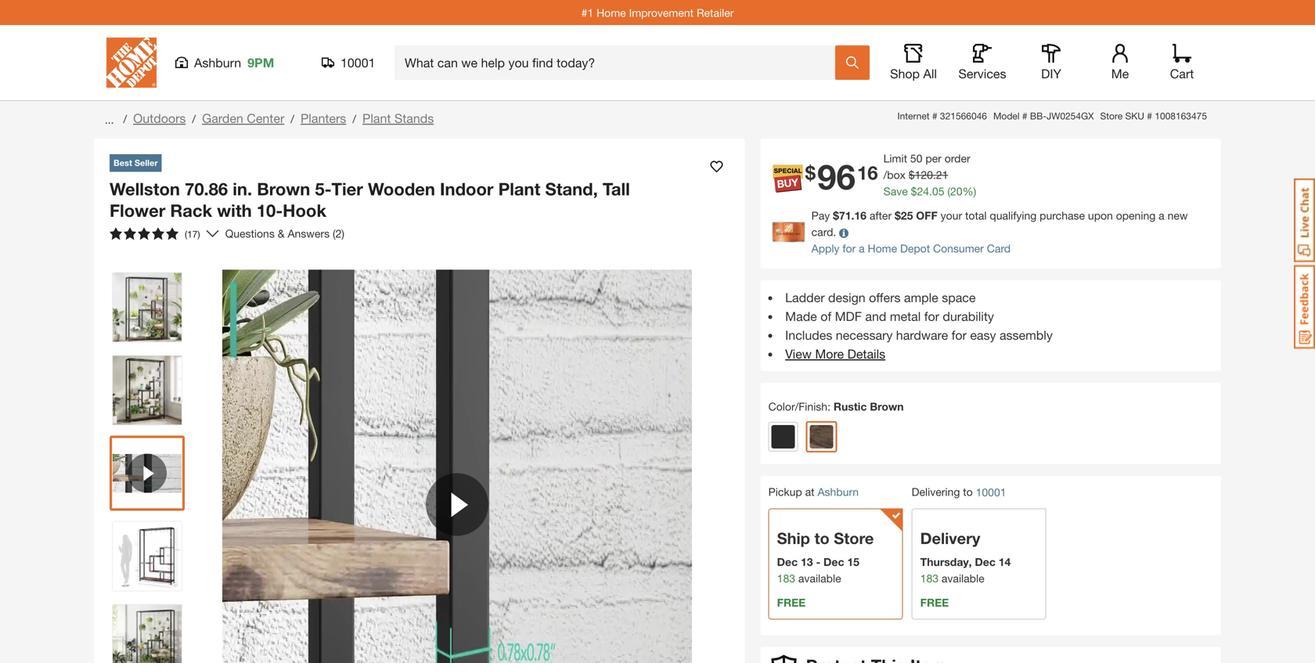 Task type: vqa. For each thing, say whether or not it's contained in the screenshot.
MOUNTED
no



Task type: describe. For each thing, give the bounding box(es) containing it.
10001 button
[[322, 55, 376, 70]]

ladder
[[786, 290, 825, 305]]

1 horizontal spatial .
[[933, 168, 937, 181]]

your total qualifying purchase upon opening a new card.
[[812, 209, 1188, 238]]

(2)
[[333, 227, 345, 240]]

thursday,
[[921, 556, 972, 568]]

design
[[829, 290, 866, 305]]

tier
[[332, 179, 363, 199]]

15
[[848, 556, 860, 568]]

improvement
[[629, 6, 694, 19]]

$ inside $ 96 16
[[806, 161, 816, 184]]

wellston 70.86 in. brown 5-tier wooden indoor plant stand, tall flower rack with 10-hook
[[110, 179, 630, 221]]

$ right 'after'
[[895, 209, 901, 222]]

card
[[987, 242, 1011, 255]]

bb-
[[1031, 110, 1047, 121]]

#1
[[582, 6, 594, 19]]

metal
[[890, 309, 921, 324]]

garden
[[202, 111, 243, 126]]

delivery
[[921, 529, 981, 548]]

purchase
[[1040, 209, 1085, 222]]

10-
[[257, 200, 283, 221]]

pickup at ashburn
[[769, 486, 859, 498]]

71.16
[[839, 209, 867, 222]]

2 / from the left
[[192, 112, 196, 125]]

live chat image
[[1295, 179, 1316, 262]]

%)
[[963, 185, 977, 198]]

0 horizontal spatial .
[[930, 185, 933, 198]]

(17) link
[[103, 221, 219, 246]]

in.
[[233, 179, 252, 199]]

outdoors
[[133, 111, 186, 126]]

qualifying
[[990, 209, 1037, 222]]

$ down 50
[[909, 168, 915, 181]]

2 dec from the left
[[824, 556, 845, 568]]

0 vertical spatial home
[[597, 6, 626, 19]]

space
[[942, 290, 976, 305]]

to for store
[[815, 529, 830, 548]]

10001 link
[[976, 484, 1007, 501]]

ship to store dec 13 - dec 15 183 available
[[777, 529, 874, 585]]

answers
[[288, 227, 330, 240]]

0 horizontal spatial 6336190097112 image
[[113, 439, 182, 508]]

off
[[916, 209, 938, 222]]

183 inside "ship to store dec 13 - dec 15 183 available"
[[777, 572, 796, 585]]

... / outdoors / garden center / planters / plant stands
[[102, 111, 434, 126]]

questions
[[225, 227, 275, 240]]

available inside "ship to store dec 13 - dec 15 183 available"
[[799, 572, 842, 585]]

apply for a home depot consumer card
[[812, 242, 1011, 255]]

diy
[[1042, 66, 1062, 81]]

black image
[[772, 425, 795, 449]]

1 horizontal spatial ashburn
[[818, 486, 859, 498]]

10001 inside button
[[341, 55, 375, 70]]

&
[[278, 227, 285, 240]]

hardware
[[897, 328, 949, 343]]

321566046
[[940, 110, 988, 121]]

#1 home improvement retailer
[[582, 6, 734, 19]]

services
[[959, 66, 1007, 81]]

with
[[217, 200, 252, 221]]

rustic brown plant stands bb jw0254gx a0.3 image
[[113, 605, 182, 663]]

shop all button
[[889, 44, 939, 81]]

1 # from the left
[[933, 110, 938, 121]]

-
[[816, 556, 821, 568]]

limit
[[884, 152, 908, 165]]

details
[[848, 347, 886, 361]]

1 horizontal spatial for
[[925, 309, 940, 324]]

120
[[915, 168, 933, 181]]

dec inside delivery thursday, dec 14 183 available
[[975, 556, 996, 568]]

plant stands link
[[363, 111, 434, 126]]

1 vertical spatial home
[[868, 242, 898, 255]]

opening
[[1117, 209, 1156, 222]]

...
[[105, 113, 114, 126]]

feedback link image
[[1295, 265, 1316, 349]]

25
[[901, 209, 913, 222]]

offers
[[869, 290, 901, 305]]

(
[[948, 185, 951, 198]]

planters
[[301, 111, 346, 126]]

at
[[806, 486, 815, 498]]

garden center link
[[202, 111, 284, 126]]

rustic brown plant stands bb jw0254gx 40.2 image
[[113, 522, 182, 591]]

best seller
[[114, 158, 158, 168]]

$ right pay
[[833, 209, 839, 222]]

24
[[917, 185, 930, 198]]

available inside delivery thursday, dec 14 183 available
[[942, 572, 985, 585]]

view
[[786, 347, 812, 361]]

durability
[[943, 309, 995, 324]]

center
[[247, 111, 284, 126]]

retailer
[[697, 6, 734, 19]]

more
[[816, 347, 844, 361]]

upon
[[1088, 209, 1113, 222]]

questions & answers (2)
[[225, 227, 345, 240]]

per
[[926, 152, 942, 165]]

rustic
[[834, 400, 867, 413]]

necessary
[[836, 328, 893, 343]]

10001 inside delivering to 10001
[[976, 486, 1007, 499]]

apply now image
[[773, 222, 812, 243]]

flower
[[110, 200, 165, 221]]



Task type: locate. For each thing, give the bounding box(es) containing it.
to inside delivering to 10001
[[963, 486, 973, 498]]

best
[[114, 158, 132, 168]]

ashburn 9pm
[[194, 55, 274, 70]]

to inside "ship to store dec 13 - dec 15 183 available"
[[815, 529, 830, 548]]

me
[[1112, 66, 1129, 81]]

dec left 13
[[777, 556, 798, 568]]

brown for rustic
[[870, 400, 904, 413]]

made
[[786, 309, 817, 324]]

of
[[821, 309, 832, 324]]

/
[[123, 112, 127, 125], [192, 112, 196, 125], [291, 112, 294, 125], [353, 112, 356, 125]]

/ right planters
[[353, 112, 356, 125]]

# left bb-
[[1023, 110, 1028, 121]]

mdf
[[835, 309, 862, 324]]

0 horizontal spatial store
[[834, 529, 874, 548]]

free
[[777, 596, 806, 609], [921, 596, 949, 609]]

for down durability
[[952, 328, 967, 343]]

the home depot logo image
[[107, 38, 157, 88]]

view more details link
[[786, 347, 886, 361]]

store left sku
[[1101, 110, 1123, 121]]

delivering to 10001
[[912, 486, 1007, 499]]

0 vertical spatial a
[[1159, 209, 1165, 222]]

$ left 96
[[806, 161, 816, 184]]

183 down thursday,
[[921, 572, 939, 585]]

for up hardware
[[925, 309, 940, 324]]

$
[[806, 161, 816, 184], [909, 168, 915, 181], [911, 185, 917, 198], [833, 209, 839, 222], [895, 209, 901, 222]]

services button
[[958, 44, 1008, 81]]

0 horizontal spatial 10001
[[341, 55, 375, 70]]

0 vertical spatial .
[[933, 168, 937, 181]]

0 horizontal spatial home
[[597, 6, 626, 19]]

pickup
[[769, 486, 802, 498]]

assembly
[[1000, 328, 1053, 343]]

0 vertical spatial ashburn
[[194, 55, 241, 70]]

2 free from the left
[[921, 596, 949, 609]]

available down -
[[799, 572, 842, 585]]

plant inside wellston 70.86 in. brown 5-tier wooden indoor plant stand, tall flower rack with 10-hook
[[499, 179, 541, 199]]

0 horizontal spatial for
[[843, 242, 856, 255]]

1 vertical spatial to
[[815, 529, 830, 548]]

tall
[[603, 179, 630, 199]]

plant inside ... / outdoors / garden center / planters / plant stands
[[363, 111, 391, 126]]

a inside your total qualifying purchase upon opening a new card.
[[1159, 209, 1165, 222]]

brown right rustic
[[870, 400, 904, 413]]

indoor
[[440, 179, 494, 199]]

ashburn
[[194, 55, 241, 70], [818, 486, 859, 498]]

stand,
[[545, 179, 598, 199]]

ample
[[904, 290, 939, 305]]

96
[[818, 156, 856, 197]]

brown up 10-
[[257, 179, 310, 199]]

delivery thursday, dec 14 183 available
[[921, 529, 1011, 585]]

plant left stand,
[[499, 179, 541, 199]]

1 horizontal spatial plant
[[499, 179, 541, 199]]

dec left 14
[[975, 556, 996, 568]]

plant
[[363, 111, 391, 126], [499, 179, 541, 199]]

0 vertical spatial 10001
[[341, 55, 375, 70]]

color/finish : rustic brown
[[769, 400, 904, 413]]

plant left stands
[[363, 111, 391, 126]]

0 horizontal spatial 183
[[777, 572, 796, 585]]

(17)
[[185, 229, 200, 240]]

cart link
[[1165, 44, 1200, 81]]

2 183 from the left
[[921, 572, 939, 585]]

shop all
[[890, 66, 937, 81]]

to for 10001
[[963, 486, 973, 498]]

rustic brown plant stands bb jw0254gx 64.0 image
[[113, 273, 182, 342]]

1 horizontal spatial brown
[[870, 400, 904, 413]]

2 horizontal spatial for
[[952, 328, 967, 343]]

free for thursday,
[[921, 596, 949, 609]]

available down thursday,
[[942, 572, 985, 585]]

3 # from the left
[[1147, 110, 1153, 121]]

wellston
[[110, 179, 180, 199]]

1 horizontal spatial to
[[963, 486, 973, 498]]

1 vertical spatial plant
[[499, 179, 541, 199]]

16
[[857, 161, 878, 184]]

0 horizontal spatial ashburn
[[194, 55, 241, 70]]

What can we help you find today? search field
[[405, 46, 835, 79]]

total
[[966, 209, 987, 222]]

14
[[999, 556, 1011, 568]]

0 horizontal spatial to
[[815, 529, 830, 548]]

# right internet
[[933, 110, 938, 121]]

:
[[828, 400, 831, 413]]

free down 13
[[777, 596, 806, 609]]

store inside "ship to store dec 13 - dec 15 183 available"
[[834, 529, 874, 548]]

20
[[951, 185, 963, 198]]

delivering
[[912, 486, 960, 498]]

apply for a home depot consumer card link
[[812, 242, 1011, 255]]

model
[[994, 110, 1020, 121]]

a down 71.16
[[859, 242, 865, 255]]

1 vertical spatial a
[[859, 242, 865, 255]]

1 vertical spatial .
[[930, 185, 933, 198]]

10001 up planters
[[341, 55, 375, 70]]

# right sku
[[1147, 110, 1153, 121]]

1 horizontal spatial dec
[[824, 556, 845, 568]]

0 vertical spatial brown
[[257, 179, 310, 199]]

info image
[[840, 229, 849, 238]]

home right #1
[[597, 6, 626, 19]]

. down 120 at the right top of the page
[[930, 185, 933, 198]]

brown inside wellston 70.86 in. brown 5-tier wooden indoor plant stand, tall flower rack with 10-hook
[[257, 179, 310, 199]]

1 vertical spatial brown
[[870, 400, 904, 413]]

rustic brown image
[[810, 425, 834, 449]]

planters link
[[301, 111, 346, 126]]

183 inside delivery thursday, dec 14 183 available
[[921, 572, 939, 585]]

internet # 321566046 model # bb-jw0254gx store sku # 1008163475
[[898, 110, 1208, 121]]

apply
[[812, 242, 840, 255]]

1 horizontal spatial free
[[921, 596, 949, 609]]

stands
[[395, 111, 434, 126]]

1 183 from the left
[[777, 572, 796, 585]]

183 down ship
[[777, 572, 796, 585]]

diy button
[[1027, 44, 1077, 81]]

1 available from the left
[[799, 572, 842, 585]]

ashburn right at
[[818, 486, 859, 498]]

10001
[[341, 55, 375, 70], [976, 486, 1007, 499]]

1 horizontal spatial #
[[1023, 110, 1028, 121]]

seller
[[135, 158, 158, 168]]

$ 96 16
[[806, 156, 878, 197]]

0 vertical spatial for
[[843, 242, 856, 255]]

1 horizontal spatial 6336190097112 image
[[222, 270, 692, 663]]

home left depot
[[868, 242, 898, 255]]

after
[[870, 209, 892, 222]]

rustic brown plant stands bb jw0254gx e1.1 image
[[113, 356, 182, 425]]

a left new
[[1159, 209, 1165, 222]]

free down thursday,
[[921, 596, 949, 609]]

a
[[1159, 209, 1165, 222], [859, 242, 865, 255]]

brown
[[257, 179, 310, 199], [870, 400, 904, 413]]

0 vertical spatial to
[[963, 486, 973, 498]]

21
[[937, 168, 949, 181]]

05
[[933, 185, 945, 198]]

1 / from the left
[[123, 112, 127, 125]]

sku
[[1126, 110, 1145, 121]]

0 horizontal spatial a
[[859, 242, 865, 255]]

0 horizontal spatial dec
[[777, 556, 798, 568]]

easy
[[971, 328, 997, 343]]

0 horizontal spatial #
[[933, 110, 938, 121]]

1 horizontal spatial a
[[1159, 209, 1165, 222]]

$ right save
[[911, 185, 917, 198]]

dec
[[777, 556, 798, 568], [824, 556, 845, 568], [975, 556, 996, 568]]

1 horizontal spatial store
[[1101, 110, 1123, 121]]

0 horizontal spatial plant
[[363, 111, 391, 126]]

available
[[799, 572, 842, 585], [942, 572, 985, 585]]

dec right -
[[824, 556, 845, 568]]

1008163475
[[1155, 110, 1208, 121]]

to up -
[[815, 529, 830, 548]]

1 vertical spatial 10001
[[976, 486, 1007, 499]]

(17) button
[[103, 221, 206, 246]]

1 dec from the left
[[777, 556, 798, 568]]

2 vertical spatial for
[[952, 328, 967, 343]]

0 vertical spatial store
[[1101, 110, 1123, 121]]

me button
[[1096, 44, 1146, 81]]

0 vertical spatial plant
[[363, 111, 391, 126]]

6336190097112 image
[[222, 270, 692, 663], [113, 439, 182, 508]]

/ left 'garden'
[[192, 112, 196, 125]]

brown for in.
[[257, 179, 310, 199]]

4 / from the left
[[353, 112, 356, 125]]

.
[[933, 168, 937, 181], [930, 185, 933, 198]]

limit 50 per order /box $ 120 . 21 save $ 24 . 05 ( 20 %)
[[884, 152, 977, 198]]

1 horizontal spatial available
[[942, 572, 985, 585]]

ship
[[777, 529, 810, 548]]

ladder design offers ample space made of mdf and metal for durability includes necessary hardware for easy assembly view more details
[[786, 290, 1053, 361]]

50
[[911, 152, 923, 165]]

2 horizontal spatial dec
[[975, 556, 996, 568]]

2 # from the left
[[1023, 110, 1028, 121]]

1 horizontal spatial 10001
[[976, 486, 1007, 499]]

and
[[866, 309, 887, 324]]

2 horizontal spatial #
[[1147, 110, 1153, 121]]

0 horizontal spatial available
[[799, 572, 842, 585]]

free for to
[[777, 596, 806, 609]]

ashburn button
[[818, 486, 859, 498]]

. down per
[[933, 168, 937, 181]]

1 vertical spatial store
[[834, 529, 874, 548]]

#
[[933, 110, 938, 121], [1023, 110, 1028, 121], [1147, 110, 1153, 121]]

70.86
[[185, 179, 228, 199]]

0 horizontal spatial brown
[[257, 179, 310, 199]]

3 dec from the left
[[975, 556, 996, 568]]

1 vertical spatial ashburn
[[818, 486, 859, 498]]

5 stars image
[[110, 227, 179, 240]]

1 vertical spatial for
[[925, 309, 940, 324]]

2 available from the left
[[942, 572, 985, 585]]

ashburn left 9pm
[[194, 55, 241, 70]]

store up 15
[[834, 529, 874, 548]]

0 horizontal spatial free
[[777, 596, 806, 609]]

to left 10001 link
[[963, 486, 973, 498]]

/ right ...
[[123, 112, 127, 125]]

wooden
[[368, 179, 435, 199]]

1 free from the left
[[777, 596, 806, 609]]

shop
[[890, 66, 920, 81]]

card.
[[812, 226, 837, 238]]

1 horizontal spatial 183
[[921, 572, 939, 585]]

save
[[884, 185, 908, 198]]

outdoors link
[[133, 111, 186, 126]]

10001 right delivering
[[976, 486, 1007, 499]]

3 / from the left
[[291, 112, 294, 125]]

/ right center
[[291, 112, 294, 125]]

9pm
[[248, 55, 274, 70]]

for down the info icon at top right
[[843, 242, 856, 255]]

1 horizontal spatial home
[[868, 242, 898, 255]]



